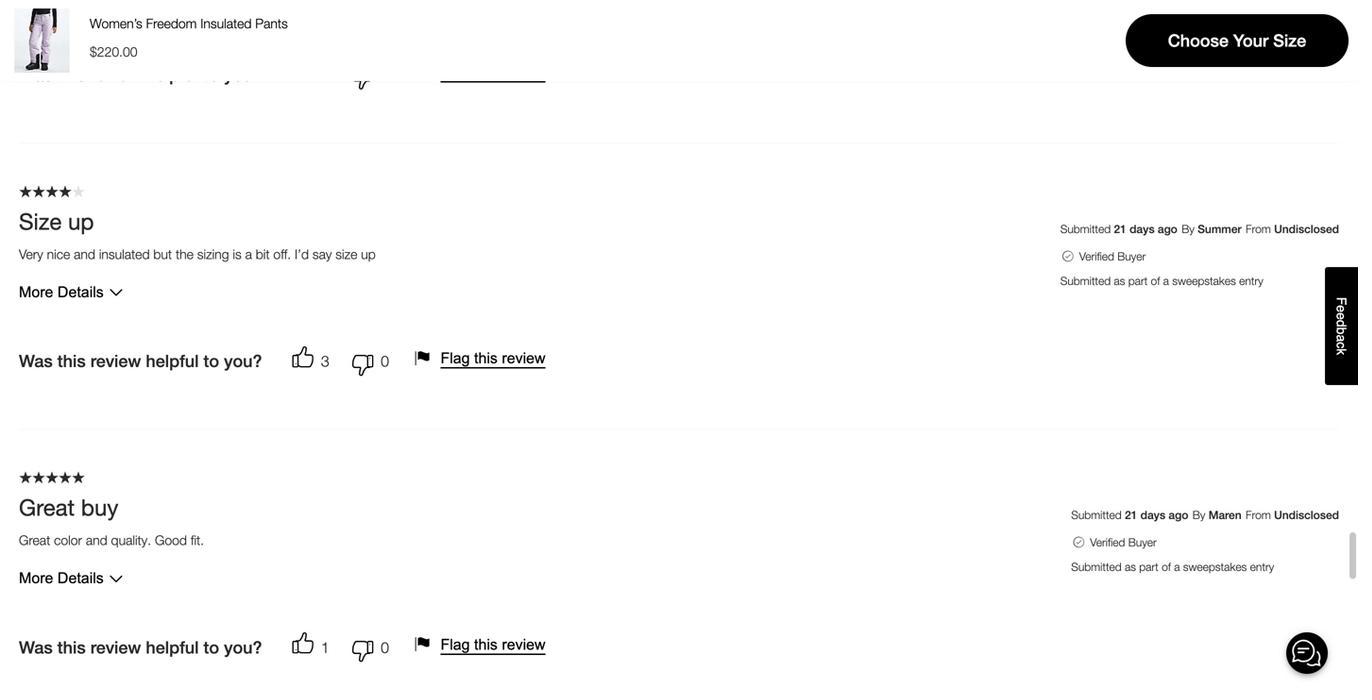 Task type: locate. For each thing, give the bounding box(es) containing it.
buyer down submitted 21 days ago by summer from undisclosed
[[1118, 250, 1146, 263]]

size right your
[[1274, 31, 1307, 51]]

2 flag from the top
[[441, 350, 470, 367]]

0 button
[[292, 56, 337, 94], [337, 56, 397, 94], [337, 343, 397, 380], [337, 629, 397, 667]]

was for great
[[19, 638, 53, 658]]

0 vertical spatial days
[[1130, 222, 1155, 236]]

e up the b
[[1335, 313, 1350, 320]]

up
[[68, 208, 94, 235], [361, 247, 376, 262]]

1 vertical spatial flag
[[441, 350, 470, 367]]

1 from from the top
[[1246, 222, 1271, 236]]

2 vertical spatial flag this review button
[[412, 634, 553, 656]]

and
[[74, 247, 95, 262], [86, 533, 107, 549]]

a down submitted 21 days ago by maren from undisclosed at the bottom
[[1175, 561, 1180, 574]]

1 vertical spatial sweepstakes
[[1184, 561, 1247, 574]]

insulated
[[201, 16, 252, 31]]

from right the summer
[[1246, 222, 1271, 236]]

part for size up
[[1129, 274, 1148, 288]]

and right color
[[86, 533, 107, 549]]

1 undisclosed from the top
[[1275, 222, 1340, 236]]

1 horizontal spatial of
[[1162, 561, 1171, 574]]

3 you? from the top
[[224, 638, 262, 658]]

1 vertical spatial and
[[86, 533, 107, 549]]

1 details from the top
[[58, 284, 104, 301]]

2 to from the top
[[204, 352, 219, 371]]

0 vertical spatial submitted as part of a sweepstakes entry
[[1061, 274, 1264, 288]]

more details
[[19, 284, 104, 301], [19, 570, 104, 587]]

1 vertical spatial verified buyer
[[1091, 536, 1157, 550]]

great up color
[[19, 494, 75, 521]]

1 vertical spatial flag this review button
[[412, 347, 553, 370]]

3 was from the top
[[19, 638, 53, 658]]

entry down the summer
[[1240, 274, 1264, 288]]

2 flag this review button from the top
[[412, 347, 553, 370]]

1 more details button from the top
[[19, 280, 128, 305]]

1 you? from the top
[[224, 65, 262, 85]]

0 vertical spatial 21
[[1114, 222, 1127, 236]]

0 vertical spatial to
[[204, 65, 219, 85]]

to for buy
[[204, 638, 219, 658]]

1 vertical spatial details
[[58, 570, 104, 587]]

1 great from the top
[[19, 494, 75, 521]]

2 vertical spatial to
[[204, 638, 219, 658]]

fit.
[[191, 533, 204, 549]]

2 details from the top
[[58, 570, 104, 587]]

0 vertical spatial flag this review button
[[412, 61, 553, 83]]

0 horizontal spatial up
[[68, 208, 94, 235]]

1 e from the top
[[1335, 306, 1350, 313]]

2 helpful from the top
[[146, 352, 199, 371]]

2 great from the top
[[19, 533, 50, 549]]

more details button down color
[[19, 567, 128, 591]]

a
[[245, 247, 252, 262], [1164, 274, 1170, 288], [1335, 335, 1350, 342], [1175, 561, 1180, 574]]

very
[[19, 247, 43, 262]]

days left the summer
[[1130, 222, 1155, 236]]

3 flag this review button from the top
[[412, 634, 553, 656]]

0 vertical spatial sweepstakes
[[1173, 274, 1237, 288]]

was for size
[[19, 352, 53, 371]]

undisclosed right maren
[[1275, 509, 1340, 522]]

1 vertical spatial flag this review
[[441, 350, 546, 367]]

choose
[[1169, 31, 1229, 51]]

by left the summer
[[1182, 222, 1195, 236]]

0 vertical spatial more details
[[19, 284, 104, 301]]

ago for great buy
[[1169, 509, 1189, 522]]

0 horizontal spatial of
[[1151, 274, 1161, 288]]

0 vertical spatial part
[[1129, 274, 1148, 288]]

1 more from the top
[[19, 284, 53, 301]]

submitted 21 days ago by summer from undisclosed
[[1061, 222, 1340, 236]]

quality.
[[111, 533, 151, 549]]

entry
[[1240, 274, 1264, 288], [1251, 561, 1275, 574]]

you? for great buy
[[224, 638, 262, 658]]

submitted as part of a sweepstakes entry down submitted 21 days ago by summer from undisclosed
[[1061, 274, 1264, 288]]

1 vertical spatial was this review helpful to you?
[[19, 352, 262, 371]]

0 vertical spatial more
[[19, 284, 53, 301]]

up up nice
[[68, 208, 94, 235]]

great
[[19, 494, 75, 521], [19, 533, 50, 549]]

flag this review button
[[412, 61, 553, 83], [412, 347, 553, 370], [412, 634, 553, 656]]

helpful
[[146, 65, 199, 85], [146, 352, 199, 371], [146, 638, 199, 658]]

1 vertical spatial submitted as part of a sweepstakes entry
[[1072, 561, 1275, 574]]

1 vertical spatial buyer
[[1129, 536, 1157, 550]]

submitted as part of a sweepstakes entry
[[1061, 274, 1264, 288], [1072, 561, 1275, 574]]

more details down color
[[19, 570, 104, 587]]

verified buyer
[[1080, 250, 1146, 263], [1091, 536, 1157, 550]]

1 vertical spatial more details button
[[19, 567, 128, 591]]

1 to from the top
[[204, 65, 219, 85]]

0 vertical spatial from
[[1246, 222, 1271, 236]]

0
[[321, 66, 330, 84], [381, 66, 389, 84], [381, 353, 389, 371], [381, 639, 389, 657]]

0 vertical spatial undisclosed
[[1275, 222, 1340, 236]]

was
[[19, 65, 53, 85], [19, 352, 53, 371], [19, 638, 53, 658]]

more down very
[[19, 284, 53, 301]]

part down submitted 21 days ago by summer from undisclosed
[[1129, 274, 1148, 288]]

flag this review button for buy
[[412, 634, 553, 656]]

1 vertical spatial up
[[361, 247, 376, 262]]

0 vertical spatial flag
[[441, 64, 470, 81]]

size up very
[[19, 208, 62, 235]]

sweepstakes
[[1173, 274, 1237, 288], [1184, 561, 1247, 574]]

1 vertical spatial more details
[[19, 570, 104, 587]]

e up d
[[1335, 306, 1350, 313]]

size inside button
[[1274, 31, 1307, 51]]

ago left the summer
[[1158, 222, 1178, 236]]

you? for size up
[[224, 352, 262, 371]]

as
[[1114, 274, 1126, 288], [1125, 561, 1137, 574]]

2 you? from the top
[[224, 352, 262, 371]]

buyer down submitted 21 days ago by maren from undisclosed at the bottom
[[1129, 536, 1157, 550]]

ago left maren
[[1169, 509, 1189, 522]]

entry down submitted 21 days ago by maren from undisclosed at the bottom
[[1251, 561, 1275, 574]]

size
[[1274, 31, 1307, 51], [19, 208, 62, 235]]

0 vertical spatial entry
[[1240, 274, 1264, 288]]

was this review helpful to you?
[[19, 65, 262, 85], [19, 352, 262, 371], [19, 638, 262, 658]]

3 was this review helpful to you? from the top
[[19, 638, 262, 658]]

part down submitted 21 days ago by maren from undisclosed at the bottom
[[1140, 561, 1159, 574]]

days
[[1130, 222, 1155, 236], [1141, 509, 1166, 522]]

flag this review for buy
[[441, 637, 546, 654]]

1 vertical spatial size
[[19, 208, 62, 235]]

as for size up
[[1114, 274, 1126, 288]]

review
[[502, 64, 546, 81], [90, 65, 141, 85], [502, 350, 546, 367], [90, 352, 141, 371], [502, 637, 546, 654], [90, 638, 141, 658]]

flag for great buy
[[441, 637, 470, 654]]

days for great buy
[[1141, 509, 1166, 522]]

0 vertical spatial size
[[1274, 31, 1307, 51]]

summer
[[1198, 222, 1242, 236]]

1 flag from the top
[[441, 64, 470, 81]]

3 flag from the top
[[441, 637, 470, 654]]

this
[[474, 64, 498, 81], [57, 65, 86, 85], [474, 350, 498, 367], [57, 352, 86, 371], [474, 637, 498, 654], [57, 638, 86, 658]]

0 vertical spatial by
[[1182, 222, 1195, 236]]

0 vertical spatial of
[[1151, 274, 1161, 288]]

sweepstakes down submitted 21 days ago by maren from undisclosed at the bottom
[[1184, 561, 1247, 574]]

2 vertical spatial helpful
[[146, 638, 199, 658]]

1 vertical spatial verified
[[1091, 536, 1126, 550]]

verified buyer for buy
[[1091, 536, 1157, 550]]

2 was this review helpful to you? from the top
[[19, 352, 262, 371]]

f e e d b a c k
[[1335, 297, 1350, 356]]

2 vertical spatial you?
[[224, 638, 262, 658]]

1 vertical spatial entry
[[1251, 561, 1275, 574]]

1 more details from the top
[[19, 284, 104, 301]]

0 vertical spatial more details button
[[19, 280, 128, 305]]

0 vertical spatial great
[[19, 494, 75, 521]]

more down great buy
[[19, 570, 53, 587]]

of down submitted 21 days ago by summer from undisclosed
[[1151, 274, 1161, 288]]

good
[[155, 533, 187, 549]]

1 vertical spatial part
[[1140, 561, 1159, 574]]

0 vertical spatial helpful
[[146, 65, 199, 85]]

1 vertical spatial days
[[1141, 509, 1166, 522]]

buyer for size up
[[1118, 250, 1146, 263]]

more details down nice
[[19, 284, 104, 301]]

helpful for buy
[[146, 638, 199, 658]]

1 vertical spatial great
[[19, 533, 50, 549]]

3 to from the top
[[204, 638, 219, 658]]

buyer
[[1118, 250, 1146, 263], [1129, 536, 1157, 550]]

great buy
[[19, 494, 118, 521]]

by
[[1182, 222, 1195, 236], [1193, 509, 1206, 522]]

part
[[1129, 274, 1148, 288], [1140, 561, 1159, 574]]

3 flag this review from the top
[[441, 637, 546, 654]]

1 vertical spatial undisclosed
[[1275, 509, 1340, 522]]

a up 'k'
[[1335, 335, 1350, 342]]

undisclosed
[[1275, 222, 1340, 236], [1275, 509, 1340, 522]]

0 vertical spatial was this review helpful to you?
[[19, 65, 262, 85]]

of down submitted 21 days ago by maren from undisclosed at the bottom
[[1162, 561, 1171, 574]]

you? down insulated
[[224, 65, 262, 85]]

1 vertical spatial ago
[[1169, 509, 1189, 522]]

0 vertical spatial as
[[1114, 274, 1126, 288]]

1 was this review helpful to you? from the top
[[19, 65, 262, 85]]

insulated
[[99, 247, 150, 262]]

flag this review
[[441, 64, 546, 81], [441, 350, 546, 367], [441, 637, 546, 654]]

2 more from the top
[[19, 570, 53, 587]]

3 helpful from the top
[[146, 638, 199, 658]]

more
[[19, 284, 53, 301], [19, 570, 53, 587]]

2 from from the top
[[1246, 509, 1271, 522]]

flag
[[441, 64, 470, 81], [441, 350, 470, 367], [441, 637, 470, 654]]

1 vertical spatial from
[[1246, 509, 1271, 522]]

details down nice
[[58, 284, 104, 301]]

sizing
[[197, 247, 229, 262]]

off.
[[273, 247, 291, 262]]

2 e from the top
[[1335, 313, 1350, 320]]

0 vertical spatial ago
[[1158, 222, 1178, 236]]

0 vertical spatial verified buyer
[[1080, 250, 1146, 263]]

submitted as part of a sweepstakes entry down submitted 21 days ago by maren from undisclosed at the bottom
[[1072, 561, 1275, 574]]

$220.00
[[90, 44, 138, 60]]

submitted as part of a sweepstakes entry for size up
[[1061, 274, 1264, 288]]

undisclosed up f
[[1275, 222, 1340, 236]]

great left color
[[19, 533, 50, 549]]

1 vertical spatial to
[[204, 352, 219, 371]]

as for great buy
[[1125, 561, 1137, 574]]

freedom
[[146, 16, 197, 31]]

1 vertical spatial of
[[1162, 561, 1171, 574]]

details
[[58, 284, 104, 301], [58, 570, 104, 587]]

from
[[1246, 222, 1271, 236], [1246, 509, 1271, 522]]

e
[[1335, 306, 1350, 313], [1335, 313, 1350, 320]]

2 vertical spatial flag this review
[[441, 637, 546, 654]]

ago
[[1158, 222, 1178, 236], [1169, 509, 1189, 522]]

maren
[[1209, 509, 1242, 522]]

1 vertical spatial as
[[1125, 561, 1137, 574]]

d
[[1335, 320, 1350, 328]]

2 more details from the top
[[19, 570, 104, 587]]

you? left 1 button
[[224, 638, 262, 658]]

days left maren
[[1141, 509, 1166, 522]]

2 was from the top
[[19, 352, 53, 371]]

verified for size up
[[1080, 250, 1115, 263]]

from right maren
[[1246, 509, 1271, 522]]

0 vertical spatial buyer
[[1118, 250, 1146, 263]]

entry for great buy
[[1251, 561, 1275, 574]]

1 vertical spatial more
[[19, 570, 53, 587]]

0 vertical spatial verified
[[1080, 250, 1115, 263]]

1 vertical spatial you?
[[224, 352, 262, 371]]

was this review helpful to you? for buy
[[19, 638, 262, 658]]

0 button for buy flag this review button
[[337, 629, 397, 667]]

more details button for buy
[[19, 567, 128, 591]]

1 horizontal spatial up
[[361, 247, 376, 262]]

you?
[[224, 65, 262, 85], [224, 352, 262, 371], [224, 638, 262, 658]]

and right nice
[[74, 247, 95, 262]]

21 for great buy
[[1125, 509, 1138, 522]]

2 undisclosed from the top
[[1275, 509, 1340, 522]]

choose your size
[[1169, 31, 1307, 51]]

verified buyer down submitted 21 days ago by summer from undisclosed
[[1080, 250, 1146, 263]]

choose your size button
[[1126, 14, 1349, 67]]

submitted
[[1061, 222, 1111, 236], [1061, 274, 1111, 288], [1072, 509, 1122, 522], [1072, 561, 1122, 574]]

1 was from the top
[[19, 65, 53, 85]]

of
[[1151, 274, 1161, 288], [1162, 561, 1171, 574]]

ago for size up
[[1158, 222, 1178, 236]]

details down color
[[58, 570, 104, 587]]

0 vertical spatial details
[[58, 284, 104, 301]]

1 vertical spatial by
[[1193, 509, 1206, 522]]

flag this review button for up
[[412, 347, 553, 370]]

0 vertical spatial flag this review
[[441, 64, 546, 81]]

21
[[1114, 222, 1127, 236], [1125, 509, 1138, 522]]

2 vertical spatial was this review helpful to you?
[[19, 638, 262, 658]]

verified
[[1080, 250, 1115, 263], [1091, 536, 1126, 550]]

2 more details button from the top
[[19, 567, 128, 591]]

verified buyer down submitted 21 days ago by maren from undisclosed at the bottom
[[1091, 536, 1157, 550]]

to
[[204, 65, 219, 85], [204, 352, 219, 371], [204, 638, 219, 658]]

1 vertical spatial was
[[19, 352, 53, 371]]

more details button
[[19, 280, 128, 305], [19, 567, 128, 591]]

more details button down nice
[[19, 280, 128, 305]]

0 vertical spatial and
[[74, 247, 95, 262]]

2 vertical spatial flag
[[441, 637, 470, 654]]

up right size
[[361, 247, 376, 262]]

days for size up
[[1130, 222, 1155, 236]]

by left maren
[[1193, 509, 1206, 522]]

1 vertical spatial helpful
[[146, 352, 199, 371]]

1 vertical spatial 21
[[1125, 509, 1138, 522]]

details for buy
[[58, 570, 104, 587]]

0 vertical spatial was
[[19, 65, 53, 85]]

2 flag this review from the top
[[441, 350, 546, 367]]

you? left 3 button
[[224, 352, 262, 371]]

sweepstakes down submitted 21 days ago by summer from undisclosed
[[1173, 274, 1237, 288]]

2 vertical spatial was
[[19, 638, 53, 658]]

0 vertical spatial you?
[[224, 65, 262, 85]]

https://images.thenorthface.com/is/image/thenorthface/nf0a5acy_pmi_hero?$color swatch$ image
[[9, 9, 74, 73]]

1 horizontal spatial size
[[1274, 31, 1307, 51]]



Task type: vqa. For each thing, say whether or not it's contained in the screenshot.
$Choose color$ option group related to Men's Build Up Jacket
no



Task type: describe. For each thing, give the bounding box(es) containing it.
a inside 'button'
[[1335, 335, 1350, 342]]

women's freedom insulated pants
[[90, 16, 288, 31]]

1
[[321, 639, 330, 657]]

b
[[1335, 328, 1350, 335]]

size
[[336, 247, 357, 262]]

but
[[153, 247, 172, 262]]

more for size up
[[19, 284, 53, 301]]

a right is on the top of the page
[[245, 247, 252, 262]]

1 button
[[292, 629, 337, 667]]

bit
[[256, 247, 270, 262]]

helpful for up
[[146, 352, 199, 371]]

submitted 21 days ago by maren from undisclosed
[[1072, 509, 1340, 522]]

i'd
[[295, 247, 309, 262]]

0 button for up flag this review button
[[337, 343, 397, 380]]

verified buyer for up
[[1080, 250, 1146, 263]]

0 horizontal spatial size
[[19, 208, 62, 235]]

1 helpful from the top
[[146, 65, 199, 85]]

3
[[321, 353, 330, 371]]

more details for size
[[19, 284, 104, 301]]

0 vertical spatial up
[[68, 208, 94, 235]]

size up
[[19, 208, 94, 235]]

f e e d b a c k button
[[1326, 267, 1359, 386]]

more details button for up
[[19, 280, 128, 305]]

part for great buy
[[1140, 561, 1159, 574]]

flag for size up
[[441, 350, 470, 367]]

the
[[176, 247, 194, 262]]

more details for great
[[19, 570, 104, 587]]

more for great buy
[[19, 570, 53, 587]]

buyer for great buy
[[1129, 536, 1157, 550]]

undisclosed for size up
[[1275, 222, 1340, 236]]

great for great color and quality. good fit.
[[19, 533, 50, 549]]

women's
[[90, 16, 142, 31]]

entry for size up
[[1240, 274, 1264, 288]]

1 flag this review from the top
[[441, 64, 546, 81]]

sweepstakes for buy
[[1184, 561, 1247, 574]]

f
[[1335, 297, 1350, 306]]

c
[[1335, 342, 1350, 349]]

by for size up
[[1182, 222, 1195, 236]]

1 flag this review button from the top
[[412, 61, 553, 83]]

by for great buy
[[1193, 509, 1206, 522]]

undisclosed for great buy
[[1275, 509, 1340, 522]]

a down submitted 21 days ago by summer from undisclosed
[[1164, 274, 1170, 288]]

very nice and insulated but the sizing is a bit off. i'd say size up
[[19, 247, 376, 262]]

of for buy
[[1162, 561, 1171, 574]]

from for up
[[1246, 222, 1271, 236]]

great for great buy
[[19, 494, 75, 521]]

flag this review for up
[[441, 350, 546, 367]]

and for up
[[74, 247, 95, 262]]

pants
[[255, 16, 288, 31]]

nice
[[47, 247, 70, 262]]

submitted as part of a sweepstakes entry for great buy
[[1072, 561, 1275, 574]]

great color and quality. good fit.
[[19, 533, 204, 549]]

from for buy
[[1246, 509, 1271, 522]]

was this review helpful to you? for up
[[19, 352, 262, 371]]

k
[[1335, 349, 1350, 356]]

details for up
[[58, 284, 104, 301]]

your
[[1234, 31, 1269, 51]]

color
[[54, 533, 82, 549]]

buy
[[81, 494, 118, 521]]

sweepstakes for up
[[1173, 274, 1237, 288]]

say
[[313, 247, 332, 262]]

is
[[233, 247, 242, 262]]

to for up
[[204, 352, 219, 371]]

of for up
[[1151, 274, 1161, 288]]

and for buy
[[86, 533, 107, 549]]

verified for great buy
[[1091, 536, 1126, 550]]

0 button for 1st flag this review button from the top
[[337, 56, 397, 94]]

3 button
[[292, 343, 337, 380]]

21 for size up
[[1114, 222, 1127, 236]]



